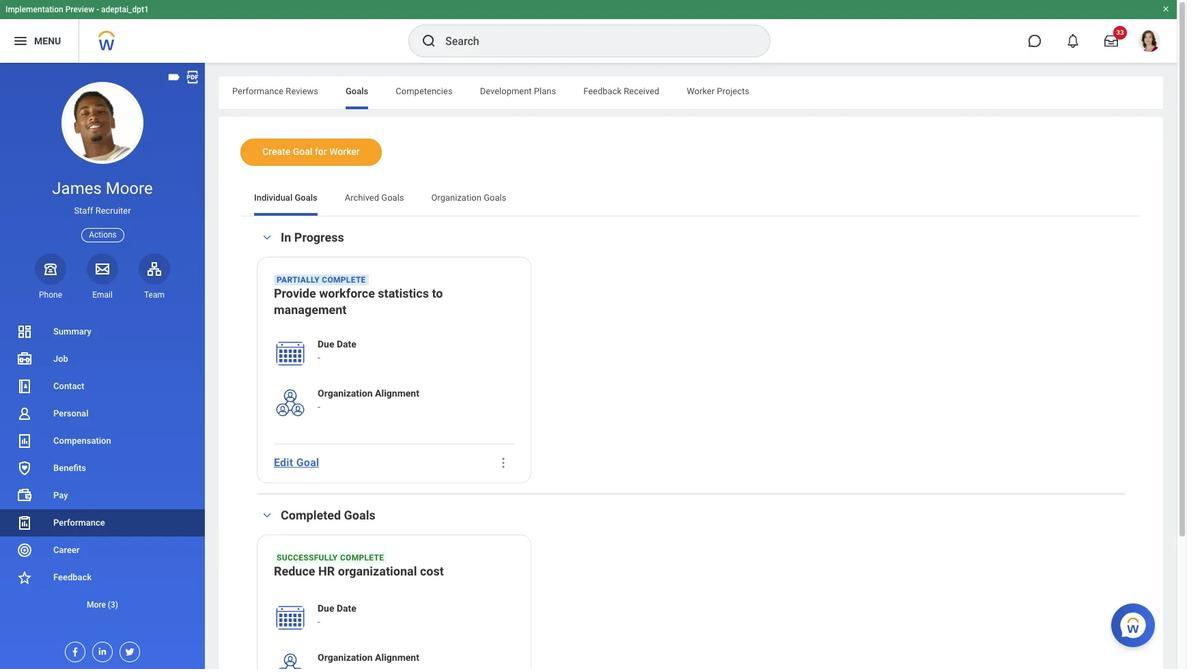 Task type: locate. For each thing, give the bounding box(es) containing it.
date down the partially complete provide workforce statistics to management
[[337, 339, 357, 350]]

1 vertical spatial goal
[[296, 457, 319, 470]]

alignment inside organization alignment -
[[375, 388, 420, 399]]

complete
[[322, 275, 366, 285], [340, 553, 384, 563]]

2 due from the top
[[318, 603, 334, 614]]

menu button
[[0, 19, 79, 63]]

personal link
[[0, 400, 205, 428]]

2 alignment from the top
[[375, 652, 420, 663]]

0 vertical spatial feedback
[[584, 86, 622, 96]]

-
[[96, 5, 99, 14], [318, 352, 320, 363], [318, 402, 320, 413], [318, 617, 320, 628]]

- right preview
[[96, 5, 99, 14]]

due
[[318, 339, 334, 350], [318, 603, 334, 614]]

individual
[[254, 193, 293, 203]]

goal
[[293, 146, 312, 157], [296, 457, 319, 470]]

- inside organization alignment -
[[318, 402, 320, 413]]

completed
[[281, 508, 341, 523]]

justify image
[[12, 33, 29, 49]]

1 vertical spatial feedback
[[53, 573, 92, 583]]

0 vertical spatial alignment
[[375, 388, 420, 399]]

benefits link
[[0, 455, 205, 482]]

goals for archived goals
[[381, 193, 404, 203]]

management
[[274, 303, 347, 317]]

due inside in progress group
[[318, 339, 334, 350]]

list
[[0, 318, 205, 619]]

moore
[[106, 179, 153, 198]]

complete for workforce
[[322, 275, 366, 285]]

date for workforce
[[337, 339, 357, 350]]

goals
[[346, 86, 369, 96], [295, 193, 318, 203], [381, 193, 404, 203], [484, 193, 507, 203], [344, 508, 376, 523]]

goal right edit
[[296, 457, 319, 470]]

worker
[[687, 86, 715, 96], [329, 146, 360, 157]]

due date - down management
[[318, 339, 357, 363]]

alignment inside "completed goals" group
[[375, 652, 420, 663]]

due date -
[[318, 339, 357, 363], [318, 603, 357, 628]]

Search Workday  search field
[[446, 26, 742, 56]]

more (3) button
[[0, 592, 205, 619]]

partially complete provide workforce statistics to management
[[274, 275, 443, 317]]

1 due date - from the top
[[318, 339, 357, 363]]

notifications large image
[[1067, 34, 1080, 48]]

development plans
[[480, 86, 556, 96]]

worker left projects
[[687, 86, 715, 96]]

close environment banner image
[[1162, 5, 1170, 13]]

staff
[[74, 206, 93, 216]]

successfully complete reduce hr organizational cost
[[274, 553, 444, 579]]

chevron down image
[[259, 511, 275, 521]]

phone james moore element
[[35, 290, 66, 301]]

2 vertical spatial organization
[[318, 652, 373, 663]]

0 vertical spatial organization
[[432, 193, 482, 203]]

worker inside tab list
[[687, 86, 715, 96]]

workforce
[[319, 286, 375, 301]]

- down hr
[[318, 617, 320, 628]]

0 horizontal spatial worker
[[329, 146, 360, 157]]

due date - for hr
[[318, 603, 357, 628]]

in progress button
[[281, 230, 344, 245]]

tag image
[[167, 70, 182, 85]]

organization
[[432, 193, 482, 203], [318, 388, 373, 399], [318, 652, 373, 663]]

personal image
[[16, 406, 33, 422]]

goals for individual goals
[[295, 193, 318, 203]]

statistics
[[378, 286, 429, 301]]

contact
[[53, 381, 84, 392]]

1 vertical spatial tab list
[[241, 183, 1142, 216]]

menu
[[34, 35, 61, 46]]

date inside "completed goals" group
[[337, 603, 357, 614]]

0 vertical spatial goal
[[293, 146, 312, 157]]

1 vertical spatial alignment
[[375, 652, 420, 663]]

0 horizontal spatial performance
[[53, 518, 105, 528]]

alignment
[[375, 388, 420, 399], [375, 652, 420, 663]]

in progress group
[[257, 230, 1125, 484]]

compensation image
[[16, 433, 33, 450]]

due date - inside in progress group
[[318, 339, 357, 363]]

in
[[281, 230, 291, 245]]

performance inside navigation pane region
[[53, 518, 105, 528]]

1 alignment from the top
[[375, 388, 420, 399]]

0 vertical spatial tab list
[[219, 77, 1164, 109]]

complete up reduce hr organizational cost element
[[340, 553, 384, 563]]

0 vertical spatial worker
[[687, 86, 715, 96]]

0 horizontal spatial feedback
[[53, 573, 92, 583]]

worker inside button
[[329, 146, 360, 157]]

reduce
[[274, 564, 315, 579]]

complete inside successfully complete reduce hr organizational cost
[[340, 553, 384, 563]]

due date - down hr
[[318, 603, 357, 628]]

date
[[337, 339, 357, 350], [337, 603, 357, 614]]

feedback left received
[[584, 86, 622, 96]]

2 due date - from the top
[[318, 603, 357, 628]]

1 vertical spatial date
[[337, 603, 357, 614]]

2 date from the top
[[337, 603, 357, 614]]

goal inside button
[[293, 146, 312, 157]]

more
[[87, 601, 106, 610]]

due down hr
[[318, 603, 334, 614]]

1 vertical spatial due
[[318, 603, 334, 614]]

contact link
[[0, 373, 205, 400]]

0 vertical spatial due date -
[[318, 339, 357, 363]]

1 horizontal spatial performance
[[232, 86, 284, 96]]

career
[[53, 545, 80, 556]]

goal inside button
[[296, 457, 319, 470]]

benefits image
[[16, 461, 33, 477]]

navigation pane region
[[0, 63, 205, 670]]

personal
[[53, 409, 88, 419]]

facebook image
[[66, 643, 81, 658]]

1 vertical spatial complete
[[340, 553, 384, 563]]

reduce hr organizational cost element
[[274, 563, 444, 583]]

create goal for worker
[[262, 146, 360, 157]]

provide workforce statistics to management element
[[274, 285, 515, 321]]

more (3) button
[[0, 597, 205, 614]]

- down management
[[318, 352, 320, 363]]

0 vertical spatial complete
[[322, 275, 366, 285]]

due down management
[[318, 339, 334, 350]]

feedback down career
[[53, 573, 92, 583]]

menu banner
[[0, 0, 1177, 63]]

1 horizontal spatial feedback
[[584, 86, 622, 96]]

goals for completed goals
[[344, 508, 376, 523]]

implementation
[[5, 5, 63, 14]]

complete inside the partially complete provide workforce statistics to management
[[322, 275, 366, 285]]

job link
[[0, 346, 205, 373]]

create
[[262, 146, 291, 157]]

career image
[[16, 543, 33, 559]]

1 vertical spatial performance
[[53, 518, 105, 528]]

competencies
[[396, 86, 453, 96]]

feedback
[[584, 86, 622, 96], [53, 573, 92, 583]]

due date - inside "completed goals" group
[[318, 603, 357, 628]]

feedback inside navigation pane region
[[53, 573, 92, 583]]

complete up workforce
[[322, 275, 366, 285]]

worker right for
[[329, 146, 360, 157]]

completed goals button
[[281, 508, 376, 523]]

due for hr
[[318, 603, 334, 614]]

1 horizontal spatial worker
[[687, 86, 715, 96]]

1 due from the top
[[318, 339, 334, 350]]

1 vertical spatial due date -
[[318, 603, 357, 628]]

1 vertical spatial organization
[[318, 388, 373, 399]]

0 vertical spatial date
[[337, 339, 357, 350]]

twitter image
[[120, 643, 135, 658]]

compensation
[[53, 436, 111, 446]]

due inside "completed goals" group
[[318, 603, 334, 614]]

organization inside organization alignment -
[[318, 388, 373, 399]]

0 vertical spatial due
[[318, 339, 334, 350]]

organization for organization alignment -
[[318, 388, 373, 399]]

performance link
[[0, 510, 205, 537]]

performance
[[232, 86, 284, 96], [53, 518, 105, 528]]

- up edit goal
[[318, 402, 320, 413]]

organization inside "completed goals" group
[[318, 652, 373, 663]]

performance left reviews
[[232, 86, 284, 96]]

feedback link
[[0, 564, 205, 592]]

1 date from the top
[[337, 339, 357, 350]]

goals inside group
[[344, 508, 376, 523]]

staff recruiter
[[74, 206, 131, 216]]

edit goal button
[[269, 449, 325, 477]]

pay
[[53, 491, 68, 501]]

0 vertical spatial performance
[[232, 86, 284, 96]]

search image
[[421, 33, 437, 49]]

organization for organization alignment
[[318, 652, 373, 663]]

list containing summary
[[0, 318, 205, 619]]

feedback received
[[584, 86, 660, 96]]

tab list containing individual goals
[[241, 183, 1142, 216]]

goal left for
[[293, 146, 312, 157]]

date inside in progress group
[[337, 339, 357, 350]]

completed goals group
[[257, 508, 1125, 670]]

profile logan mcneil image
[[1139, 30, 1161, 55]]

contact image
[[16, 379, 33, 395]]

due for workforce
[[318, 339, 334, 350]]

edit
[[274, 457, 293, 470]]

tab list
[[219, 77, 1164, 109], [241, 183, 1142, 216]]

date down reduce hr organizational cost element
[[337, 603, 357, 614]]

actions
[[89, 230, 117, 240]]

1 vertical spatial worker
[[329, 146, 360, 157]]

feedback for feedback received
[[584, 86, 622, 96]]

performance up career
[[53, 518, 105, 528]]



Task type: vqa. For each thing, say whether or not it's contained in the screenshot.
pipeline at the right top of the page
no



Task type: describe. For each thing, give the bounding box(es) containing it.
linkedin image
[[93, 643, 108, 657]]

- inside "completed goals" group
[[318, 617, 320, 628]]

complete for hr
[[340, 553, 384, 563]]

tab list containing performance reviews
[[219, 77, 1164, 109]]

phone button
[[35, 253, 66, 301]]

phone
[[39, 290, 62, 300]]

compensation link
[[0, 428, 205, 455]]

implementation preview -   adeptai_dpt1
[[5, 5, 149, 14]]

organization alignment
[[318, 652, 420, 663]]

progress
[[294, 230, 344, 245]]

chevron down image
[[259, 233, 275, 243]]

related actions vertical image
[[497, 456, 510, 470]]

team
[[144, 290, 165, 300]]

organization alignment -
[[318, 388, 420, 413]]

received
[[624, 86, 660, 96]]

feedback for feedback
[[53, 573, 92, 583]]

partially
[[277, 275, 320, 285]]

email button
[[87, 253, 118, 301]]

to
[[432, 286, 443, 301]]

reviews
[[286, 86, 318, 96]]

goals for organization goals
[[484, 193, 507, 203]]

summary
[[53, 327, 91, 337]]

benefits
[[53, 463, 86, 474]]

alignment for organization alignment -
[[375, 388, 420, 399]]

team link
[[139, 253, 170, 301]]

email
[[92, 290, 113, 300]]

hr
[[318, 564, 335, 579]]

(3)
[[108, 601, 118, 610]]

goal for edit
[[296, 457, 319, 470]]

actions button
[[81, 228, 124, 242]]

organizational
[[338, 564, 417, 579]]

recruiter
[[95, 206, 131, 216]]

james moore
[[52, 179, 153, 198]]

development
[[480, 86, 532, 96]]

projects
[[717, 86, 750, 96]]

performance for performance
[[53, 518, 105, 528]]

summary link
[[0, 318, 205, 346]]

for
[[315, 146, 327, 157]]

archived
[[345, 193, 379, 203]]

create goal for worker button
[[241, 139, 382, 166]]

career link
[[0, 537, 205, 564]]

33 button
[[1097, 26, 1127, 56]]

performance for performance reviews
[[232, 86, 284, 96]]

in progress
[[281, 230, 344, 245]]

view printable version (pdf) image
[[185, 70, 200, 85]]

phone image
[[41, 261, 60, 277]]

successfully
[[277, 553, 338, 563]]

team james moore element
[[139, 290, 170, 301]]

adeptai_dpt1
[[101, 5, 149, 14]]

mail image
[[94, 261, 111, 277]]

alignment for organization alignment
[[375, 652, 420, 663]]

goal for create
[[293, 146, 312, 157]]

pay image
[[16, 488, 33, 504]]

organization for organization goals
[[432, 193, 482, 203]]

job image
[[16, 351, 33, 368]]

edit goal
[[274, 457, 319, 470]]

preview
[[65, 5, 94, 14]]

due date - for workforce
[[318, 339, 357, 363]]

plans
[[534, 86, 556, 96]]

job
[[53, 354, 68, 364]]

33
[[1117, 29, 1125, 36]]

email james moore element
[[87, 290, 118, 301]]

worker projects
[[687, 86, 750, 96]]

more (3)
[[87, 601, 118, 610]]

performance image
[[16, 515, 33, 532]]

provide
[[274, 286, 316, 301]]

summary image
[[16, 324, 33, 340]]

archived goals
[[345, 193, 404, 203]]

feedback image
[[16, 570, 33, 586]]

cost
[[420, 564, 444, 579]]

- inside menu banner
[[96, 5, 99, 14]]

completed goals
[[281, 508, 376, 523]]

james
[[52, 179, 102, 198]]

view team image
[[146, 261, 163, 277]]

date for hr
[[337, 603, 357, 614]]

organization goals
[[432, 193, 507, 203]]

inbox large image
[[1105, 34, 1119, 48]]

pay link
[[0, 482, 205, 510]]

individual goals
[[254, 193, 318, 203]]

- element
[[318, 665, 420, 670]]

performance reviews
[[232, 86, 318, 96]]



